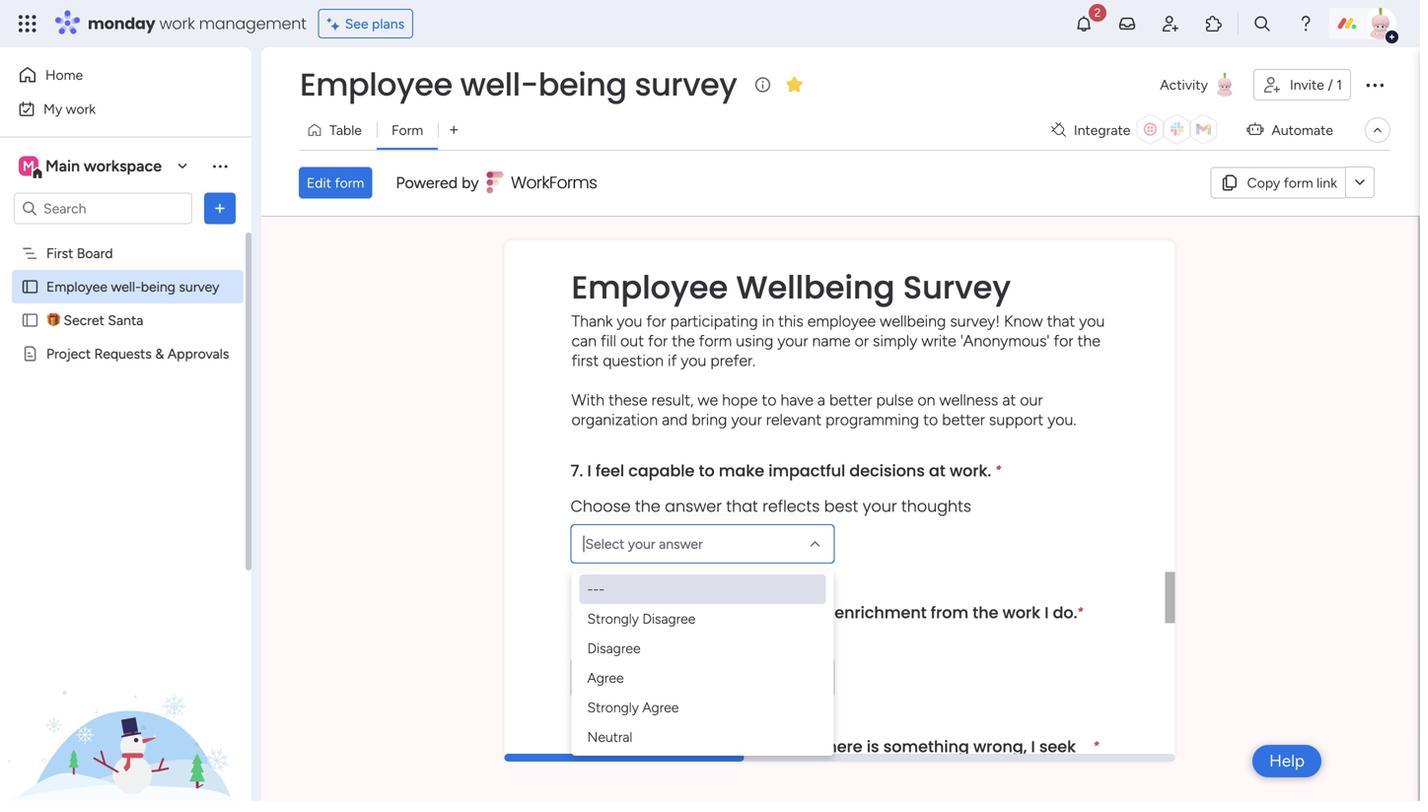 Task type: vqa. For each thing, say whether or not it's contained in the screenshot.
top *
yes



Task type: locate. For each thing, give the bounding box(es) containing it.
integrate
[[1074, 122, 1131, 139]]

your inside the thank you for participating in this employee wellbeing survey! know that you can fill out for the form using your name or simply write 'anonymous' for the first question if you prefer.
[[778, 332, 808, 350]]

and inside with these result, we hope to have a better pulse on wellness at our organization and bring your relevant programming to better support you.
[[662, 411, 688, 429]]

1 horizontal spatial being
[[538, 63, 627, 107]]

see plans button
[[318, 9, 413, 38]]

1 vertical spatial public board image
[[21, 311, 39, 330]]

answer up personal
[[659, 536, 703, 553]]

and left enrichment
[[799, 602, 831, 624]]

0 horizontal spatial and
[[662, 411, 688, 429]]

employee well-being survey
[[300, 63, 737, 107], [46, 279, 219, 295]]

table
[[329, 122, 362, 139]]

to
[[762, 391, 777, 410], [923, 411, 938, 429], [699, 460, 715, 482], [644, 736, 660, 758]]

0 vertical spatial public board image
[[21, 278, 39, 296]]

0 vertical spatial well-
[[460, 63, 538, 107]]

0 vertical spatial at
[[1003, 391, 1016, 410]]

0 vertical spatial agree
[[587, 670, 624, 687]]

i right 9.
[[589, 736, 593, 758]]

2 - from the left
[[593, 581, 599, 598]]

1 vertical spatial and
[[799, 602, 831, 624]]

0 horizontal spatial better
[[830, 391, 873, 410]]

your down hope
[[731, 411, 762, 429]]

employee
[[808, 312, 876, 331]]

work right my
[[66, 101, 96, 117]]

1 horizontal spatial *
[[1078, 605, 1084, 619]]

work inside button
[[66, 101, 96, 117]]

the right 'anonymous'
[[1078, 332, 1101, 350]]

wellness
[[940, 391, 999, 410]]

link
[[1317, 174, 1338, 191]]

0 horizontal spatial well-
[[111, 279, 141, 295]]

0 vertical spatial answer
[[665, 495, 722, 518]]

strongly down ---
[[587, 611, 639, 628]]

the right from at right bottom
[[973, 602, 999, 624]]

personal
[[627, 602, 697, 624]]

employee well-being survey up 'add view' image at the left top
[[300, 63, 737, 107]]

invite / 1 button
[[1254, 69, 1351, 101]]

inbox image
[[1118, 14, 1137, 34]]

form for copy
[[1284, 174, 1314, 191]]

you right know
[[1079, 312, 1105, 331]]

at
[[1003, 391, 1016, 410], [929, 460, 946, 482]]

answer for your
[[659, 536, 703, 553]]

get
[[597, 602, 623, 624]]

0 vertical spatial strongly
[[587, 611, 639, 628]]

0 horizontal spatial you
[[617, 312, 643, 331]]

form down participating
[[699, 332, 732, 350]]

employee up out
[[572, 266, 728, 309]]

programming
[[826, 411, 919, 429]]

answer for the
[[665, 495, 722, 518]]

main
[[45, 157, 80, 176]]

list box
[[0, 233, 252, 637]]

if
[[668, 351, 677, 370]]

know
[[1004, 312, 1043, 331]]

-
[[587, 581, 593, 598], [593, 581, 599, 598], [599, 581, 605, 598]]

and right body
[[738, 736, 770, 758]]

form right "edit"
[[335, 174, 364, 191]]

* inside 7. i feel capable to make impactful decisions at work. *
[[996, 463, 1002, 477]]

0 horizontal spatial being
[[141, 279, 176, 295]]

🎁
[[46, 312, 60, 329]]

work right monday
[[159, 12, 195, 35]]

0 vertical spatial and
[[662, 411, 688, 429]]

at up the support
[[1003, 391, 1016, 410]]

fill
[[601, 332, 617, 350]]

group
[[571, 446, 1099, 756]]

agree up my
[[643, 700, 679, 716]]

0 horizontal spatial employee
[[46, 279, 108, 295]]

copy form link
[[1247, 174, 1338, 191]]

my work
[[43, 101, 96, 117]]

and
[[662, 411, 688, 429], [799, 602, 831, 624], [738, 736, 770, 758]]

9.
[[571, 736, 584, 758]]

form inside copy form link button
[[1284, 174, 1314, 191]]

1 vertical spatial work
[[66, 101, 96, 117]]

Search in workspace field
[[41, 197, 165, 220]]

0 horizontal spatial disagree
[[587, 640, 641, 657]]

m
[[23, 158, 34, 175]]

strongly
[[587, 611, 639, 628], [587, 700, 639, 716]]

at left work. at the right bottom
[[929, 460, 946, 482]]

your down decisions at the right of page
[[863, 495, 897, 518]]

your inside with these result, we hope to have a better pulse on wellness at our organization and bring your relevant programming to better support you.
[[731, 411, 762, 429]]

2 strongly from the top
[[587, 700, 639, 716]]

0 horizontal spatial work
[[66, 101, 96, 117]]

wrong,
[[974, 736, 1027, 758]]

you right if
[[681, 351, 707, 370]]

2 public board image from the top
[[21, 311, 39, 330]]

select product image
[[18, 14, 37, 34]]

that inside the thank you for participating in this employee wellbeing survey! know that you can fill out for the form using your name or simply write 'anonymous' for the first question if you prefer.
[[1047, 312, 1076, 331]]

1 vertical spatial survey
[[179, 279, 219, 295]]

or
[[855, 332, 869, 350]]

0 vertical spatial better
[[830, 391, 873, 410]]

1 vertical spatial *
[[1078, 605, 1084, 619]]

2 horizontal spatial work
[[1003, 602, 1041, 624]]

1 horizontal spatial and
[[738, 736, 770, 758]]

i
[[587, 460, 592, 482], [589, 602, 593, 624], [1045, 602, 1049, 624], [589, 736, 593, 758], [1031, 736, 1036, 758]]

board
[[77, 245, 113, 262]]

1 vertical spatial strongly
[[587, 700, 639, 716]]

7. i feel capable to make impactful decisions at work. *
[[571, 460, 1002, 482]]

automate
[[1272, 122, 1334, 139]]

something
[[884, 736, 969, 758]]

when
[[774, 736, 817, 758]]

disagree down get
[[587, 640, 641, 657]]

2 horizontal spatial form
[[1284, 174, 1314, 191]]

approvals
[[167, 346, 229, 363]]

help image
[[1296, 14, 1316, 34]]

and down result,
[[662, 411, 688, 429]]

* inside 8. i get personal satisfaction and enrichment from the work i do. *
[[1078, 605, 1084, 619]]

2 horizontal spatial and
[[799, 602, 831, 624]]

answer
[[665, 495, 722, 518], [659, 536, 703, 553]]

being
[[538, 63, 627, 107], [141, 279, 176, 295]]

invite members image
[[1161, 14, 1181, 34]]

seek
[[1040, 736, 1076, 758]]

powered by
[[396, 173, 479, 192]]

1 vertical spatial being
[[141, 279, 176, 295]]

2 vertical spatial and
[[738, 736, 770, 758]]

2 vertical spatial work
[[1003, 602, 1041, 624]]

2 vertical spatial *
[[1094, 739, 1099, 753]]

workforms logo image
[[487, 167, 598, 199]]

form left link
[[1284, 174, 1314, 191]]

you
[[617, 312, 643, 331], [1079, 312, 1105, 331], [681, 351, 707, 370]]

disagree right get
[[643, 611, 696, 628]]

first board
[[46, 245, 113, 262]]

answer down the capable
[[665, 495, 722, 518]]

strongly up neutral
[[587, 700, 639, 716]]

0 vertical spatial survey
[[635, 63, 737, 107]]

and inside 9. i listen to my body and when there is something wrong, i seek assistance.
[[738, 736, 770, 758]]

0 vertical spatial that
[[1047, 312, 1076, 331]]

workspace selection element
[[19, 154, 165, 180]]

1 horizontal spatial form
[[699, 332, 732, 350]]

form form
[[261, 217, 1419, 802]]

agree up strongly agree
[[587, 670, 624, 687]]

the up "select your answer"
[[635, 495, 661, 518]]

project requests & approvals
[[46, 346, 229, 363]]

employee up the table
[[300, 63, 452, 107]]

select
[[585, 536, 625, 553]]

is
[[867, 736, 880, 758]]

2 horizontal spatial employee
[[572, 266, 728, 309]]

can
[[572, 332, 597, 350]]

home
[[45, 67, 83, 83]]

public board image for 🎁 secret santa
[[21, 311, 39, 330]]

0 horizontal spatial form
[[335, 174, 364, 191]]

1 vertical spatial at
[[929, 460, 946, 482]]

1 public board image from the top
[[21, 278, 39, 296]]

group containing 7. i feel capable to make impactful decisions at work.
[[571, 446, 1099, 756]]

we
[[698, 391, 718, 410]]

see
[[345, 15, 369, 32]]

1 vertical spatial answer
[[659, 536, 703, 553]]

you up out
[[617, 312, 643, 331]]

1 horizontal spatial work
[[159, 12, 195, 35]]

to left make
[[699, 460, 715, 482]]

/
[[1328, 76, 1333, 93]]

employee down first board
[[46, 279, 108, 295]]

i right 8.
[[589, 602, 593, 624]]

Employee well-being survey field
[[295, 63, 742, 107]]

public board image
[[21, 278, 39, 296], [21, 311, 39, 330]]

0 vertical spatial being
[[538, 63, 627, 107]]

form
[[1284, 174, 1314, 191], [335, 174, 364, 191], [699, 332, 732, 350]]

1 horizontal spatial employee well-being survey
[[300, 63, 737, 107]]

form inside edit form button
[[335, 174, 364, 191]]

help button
[[1253, 746, 1322, 778]]

1 vertical spatial that
[[726, 495, 758, 518]]

best
[[824, 495, 859, 518]]

work for my
[[66, 101, 96, 117]]

your down this
[[778, 332, 808, 350]]

copy form link button
[[1211, 167, 1346, 199]]

work
[[159, 12, 195, 35], [66, 101, 96, 117], [1003, 602, 1041, 624]]

work left do.
[[1003, 602, 1041, 624]]

0 vertical spatial *
[[996, 463, 1002, 477]]

survey up approvals
[[179, 279, 219, 295]]

options image
[[1363, 73, 1387, 97]]

table button
[[299, 114, 377, 146]]

that right know
[[1047, 312, 1076, 331]]

public board image for employee well-being survey
[[21, 278, 39, 296]]

0 vertical spatial disagree
[[643, 611, 696, 628]]

0 horizontal spatial employee well-being survey
[[46, 279, 219, 295]]

progress bar
[[505, 755, 744, 763]]

write
[[922, 332, 957, 350]]

dapulse integrations image
[[1052, 123, 1066, 138]]

neutral
[[587, 729, 633, 746]]

strongly disagree
[[587, 611, 696, 628]]

better down wellness
[[942, 411, 985, 429]]

at inside with these result, we hope to have a better pulse on wellness at our organization and bring your relevant programming to better support you.
[[1003, 391, 1016, 410]]

3 - from the left
[[599, 581, 605, 598]]

to left my
[[644, 736, 660, 758]]

i right 7.
[[587, 460, 592, 482]]

1 strongly from the top
[[587, 611, 639, 628]]

1 horizontal spatial at
[[1003, 391, 1016, 410]]

strongly agree
[[587, 700, 679, 716]]

7.
[[571, 460, 583, 482]]

you.
[[1048, 411, 1077, 429]]

0 horizontal spatial *
[[996, 463, 1002, 477]]

1 horizontal spatial agree
[[643, 700, 679, 716]]

that down make
[[726, 495, 758, 518]]

better up programming on the bottom
[[830, 391, 873, 410]]

choose the answer that reflects best your thoughts
[[571, 495, 972, 518]]

1
[[1337, 76, 1343, 93]]

1 horizontal spatial that
[[1047, 312, 1076, 331]]

autopilot image
[[1247, 117, 1264, 142]]

1 horizontal spatial better
[[942, 411, 985, 429]]

edit form
[[307, 174, 364, 191]]

0 vertical spatial work
[[159, 12, 195, 35]]

survey left show board description image
[[635, 63, 737, 107]]

the
[[672, 332, 695, 350], [1078, 332, 1101, 350], [635, 495, 661, 518], [973, 602, 999, 624]]

using
[[736, 332, 774, 350]]

employee well-being survey up the santa
[[46, 279, 219, 295]]

well-
[[460, 63, 538, 107], [111, 279, 141, 295]]

option
[[0, 236, 252, 240]]



Task type: describe. For each thing, give the bounding box(es) containing it.
search everything image
[[1253, 14, 1273, 34]]

the up if
[[672, 332, 695, 350]]

our
[[1020, 391, 1043, 410]]

prefer.
[[711, 351, 756, 370]]

edit form button
[[299, 167, 372, 199]]

activity
[[1160, 76, 1208, 93]]

add view image
[[450, 123, 458, 137]]

employee wellbeing survey
[[572, 266, 1011, 309]]

strongly for strongly agree
[[587, 700, 639, 716]]

do.
[[1053, 602, 1078, 624]]

pulse
[[877, 391, 914, 410]]

1 vertical spatial well-
[[111, 279, 141, 295]]

impactful
[[769, 460, 846, 482]]

by
[[462, 173, 479, 192]]

1 vertical spatial agree
[[643, 700, 679, 716]]

project
[[46, 346, 91, 363]]

thoughts
[[902, 495, 972, 518]]

work.
[[950, 460, 992, 482]]

2 horizontal spatial *
[[1094, 739, 1099, 753]]

0 horizontal spatial survey
[[179, 279, 219, 295]]

progress bar inside form form
[[505, 755, 744, 763]]

1 horizontal spatial you
[[681, 351, 707, 370]]

8. i get personal satisfaction and enrichment from the work i do. group
[[571, 588, 1099, 722]]

make
[[719, 460, 765, 482]]

secret
[[64, 312, 104, 329]]

lottie animation element
[[0, 603, 252, 802]]

workspace image
[[19, 155, 38, 177]]

with these result, we hope to have a better pulse on wellness at our organization and bring your relevant programming to better support you.
[[572, 391, 1077, 429]]

1 vertical spatial disagree
[[587, 640, 641, 657]]

powered
[[396, 173, 458, 192]]

name
[[812, 332, 851, 350]]

home button
[[12, 59, 212, 91]]

work for monday
[[159, 12, 195, 35]]

lottie animation image
[[0, 603, 252, 802]]

0 horizontal spatial agree
[[587, 670, 624, 687]]

being inside list box
[[141, 279, 176, 295]]

first
[[46, 245, 73, 262]]

0 vertical spatial employee well-being survey
[[300, 63, 737, 107]]

2 image
[[1089, 1, 1107, 23]]

workspace
[[84, 157, 162, 176]]

my work button
[[12, 93, 212, 125]]

---
[[587, 581, 605, 598]]

my
[[664, 736, 689, 758]]

show board description image
[[751, 75, 775, 95]]

wellbeing
[[880, 312, 946, 331]]

for right 'anonymous'
[[1054, 332, 1074, 350]]

'anonymous'
[[961, 332, 1050, 350]]

simply
[[873, 332, 918, 350]]

list box containing first board
[[0, 233, 252, 637]]

8.
[[571, 602, 585, 624]]

these
[[609, 391, 648, 410]]

in
[[762, 312, 774, 331]]

see plans
[[345, 15, 405, 32]]

i left do.
[[1045, 602, 1049, 624]]

1 horizontal spatial disagree
[[643, 611, 696, 628]]

&
[[155, 346, 164, 363]]

i for 8. i get personal satisfaction and enrichment from the work i do. *
[[589, 602, 593, 624]]

activity button
[[1152, 69, 1246, 101]]

wellbeing
[[736, 266, 895, 309]]

employee inside list box
[[46, 279, 108, 295]]

workspace options image
[[210, 156, 230, 176]]

on
[[918, 391, 936, 410]]

monday work management
[[88, 12, 306, 35]]

and inside group
[[799, 602, 831, 624]]

form inside the thank you for participating in this employee wellbeing survey! know that you can fill out for the form using your name or simply write 'anonymous' for the first question if you prefer.
[[699, 332, 732, 350]]

i left 'seek'
[[1031, 736, 1036, 758]]

edit
[[307, 174, 331, 191]]

i for 9. i listen to my body and when there is something wrong, i seek assistance.
[[589, 736, 593, 758]]

feel
[[596, 460, 625, 482]]

santa
[[108, 312, 143, 329]]

apps image
[[1204, 14, 1224, 34]]

1 vertical spatial employee well-being survey
[[46, 279, 219, 295]]

out
[[620, 332, 644, 350]]

1 vertical spatial better
[[942, 411, 985, 429]]

0 horizontal spatial that
[[726, 495, 758, 518]]

survey
[[903, 266, 1011, 309]]

to inside 9. i listen to my body and when there is something wrong, i seek assistance.
[[644, 736, 660, 758]]

your right select
[[628, 536, 656, 553]]

there
[[821, 736, 863, 758]]

strongly for strongly disagree
[[587, 611, 639, 628]]

body
[[693, 736, 734, 758]]

1 - from the left
[[587, 581, 593, 598]]

0 horizontal spatial at
[[929, 460, 946, 482]]

1 horizontal spatial survey
[[635, 63, 737, 107]]

the inside '8. i get personal satisfaction and enrichment from the work i do.' group
[[973, 602, 999, 624]]

first
[[572, 351, 599, 370]]

options image
[[210, 199, 230, 218]]

help
[[1270, 752, 1305, 772]]

invite
[[1290, 76, 1325, 93]]

to left have
[[762, 391, 777, 410]]

hope
[[722, 391, 758, 410]]

thank
[[572, 312, 613, 331]]

work inside group
[[1003, 602, 1041, 624]]

requests
[[94, 346, 152, 363]]

copy
[[1247, 174, 1281, 191]]

1 horizontal spatial well-
[[460, 63, 538, 107]]

form for edit
[[335, 174, 364, 191]]

ruby anderson image
[[1365, 8, 1397, 39]]

main workspace
[[45, 157, 162, 176]]

invite / 1
[[1290, 76, 1343, 93]]

capable
[[629, 460, 695, 482]]

🎁 secret santa
[[46, 312, 143, 329]]

2 horizontal spatial you
[[1079, 312, 1105, 331]]

relevant
[[766, 411, 822, 429]]

participating
[[670, 312, 758, 331]]

organization
[[572, 411, 658, 429]]

decisions
[[850, 460, 925, 482]]

assistance.
[[571, 756, 661, 778]]

i for 7. i feel capable to make impactful decisions at work. *
[[587, 460, 592, 482]]

for up question
[[647, 312, 666, 331]]

listen
[[597, 736, 639, 758]]

from
[[931, 602, 969, 624]]

this
[[778, 312, 804, 331]]

bring
[[692, 411, 727, 429]]

monday
[[88, 12, 155, 35]]

notifications image
[[1074, 14, 1094, 34]]

survey!
[[950, 312, 1000, 331]]

my
[[43, 101, 62, 117]]

form
[[392, 122, 423, 139]]

remove from favorites image
[[785, 74, 804, 94]]

for up if
[[648, 332, 668, 350]]

form button
[[377, 114, 438, 146]]

9. i listen to my body and when there is something wrong, i seek assistance.
[[571, 736, 1080, 778]]

collapse board header image
[[1370, 122, 1386, 138]]

8. i get personal satisfaction and enrichment from the work i do. *
[[571, 602, 1084, 624]]

support
[[989, 411, 1044, 429]]

employee inside form form
[[572, 266, 728, 309]]

to down on
[[923, 411, 938, 429]]

1 horizontal spatial employee
[[300, 63, 452, 107]]



